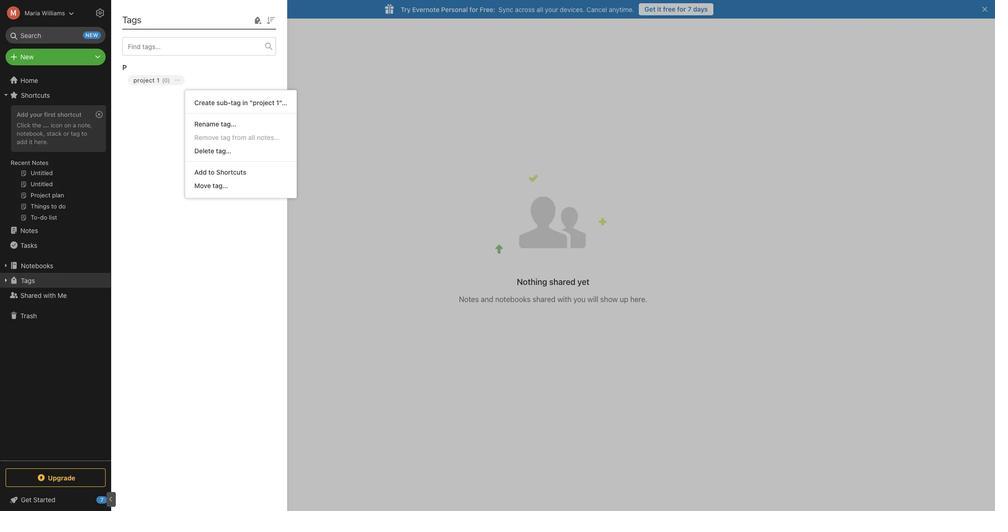 Task type: describe. For each thing, give the bounding box(es) containing it.
p
[[122, 63, 127, 71]]

shortcut
[[57, 111, 82, 118]]

expand notebooks image
[[2, 262, 10, 269]]

Account field
[[0, 4, 74, 22]]

it inside 'icon on a note, notebook, stack or tag to add it here.'
[[29, 138, 33, 145]]

shortcuts button
[[0, 88, 111, 102]]

tags button
[[0, 273, 111, 288]]

home
[[20, 76, 38, 84]]

and
[[481, 295, 494, 304]]

shortcuts inside dropdown list menu
[[216, 168, 246, 176]]

nothing shared yet
[[517, 277, 590, 287]]

0
[[164, 77, 168, 84]]

remove tag from all notes…
[[195, 134, 280, 141]]

upgrade
[[48, 474, 75, 482]]

tag… for delete tag…
[[216, 147, 232, 155]]

or
[[63, 130, 69, 137]]

shared with me link
[[0, 288, 111, 303]]

project 1 row
[[122, 73, 284, 100]]

create new tag image
[[252, 15, 263, 26]]

tasks
[[20, 241, 37, 249]]

0 vertical spatial notes
[[32, 159, 49, 166]]

maria williams
[[25, 9, 65, 16]]

rename tag…
[[195, 120, 236, 128]]

0 horizontal spatial me
[[58, 291, 67, 299]]

1 horizontal spatial tags
[[122, 14, 142, 25]]

shared with me inside 'element'
[[125, 32, 188, 42]]

create sub-tag in "project 1"… link
[[185, 96, 297, 109]]

get for get started
[[21, 496, 32, 504]]

it inside button
[[658, 5, 662, 13]]

notebook,
[[17, 130, 45, 137]]

settings image
[[95, 7, 106, 19]]

new
[[20, 53, 34, 61]]

will
[[588, 295, 599, 304]]

here. inside shared with me 'element'
[[631, 295, 648, 304]]

notebooks
[[496, 295, 531, 304]]

add for add your first shortcut
[[17, 111, 28, 118]]

notes and notebooks shared with you will show up here.
[[459, 295, 648, 304]]

all inside dropdown list menu
[[248, 134, 255, 141]]

...
[[43, 121, 49, 129]]

days
[[694, 5, 708, 13]]

recent
[[11, 159, 30, 166]]

maria
[[25, 9, 40, 16]]

move
[[195, 182, 211, 190]]

0 horizontal spatial shared
[[20, 291, 42, 299]]

7 inside button
[[688, 5, 692, 13]]

add your first shortcut
[[17, 111, 82, 118]]

new button
[[6, 49, 106, 65]]

notes for notes and notebooks shared with you will show up here.
[[459, 295, 479, 304]]

note,
[[78, 121, 92, 129]]

remove tag from all notes… link
[[185, 131, 297, 144]]

create sub-tag in "project 1"…
[[195, 99, 287, 107]]

Help and Learning task checklist field
[[0, 493, 111, 508]]

for for 7
[[678, 5, 687, 13]]

Sort field
[[265, 14, 276, 26]]

icon on a note, notebook, stack or tag to add it here.
[[17, 121, 92, 145]]

sub-
[[217, 99, 231, 107]]

in
[[243, 99, 248, 107]]

for for free:
[[470, 5, 478, 13]]

click to collapse image
[[108, 494, 115, 505]]

)
[[168, 77, 170, 84]]

remove
[[195, 134, 219, 141]]

anytime.
[[609, 5, 635, 13]]

tag inside "remove tag from all notes…" link
[[221, 134, 231, 141]]

1
[[157, 76, 160, 84]]

new search field
[[12, 27, 101, 44]]

across
[[515, 5, 535, 13]]

try
[[401, 5, 411, 13]]

up
[[620, 295, 629, 304]]

to inside dropdown list menu
[[208, 168, 215, 176]]

home link
[[0, 73, 111, 88]]

williams
[[42, 9, 65, 16]]

delete tag…
[[195, 147, 232, 155]]

1 vertical spatial shared
[[533, 295, 556, 304]]

try evernote personal for free: sync across all your devices. cancel anytime.
[[401, 5, 635, 13]]

tasks button
[[0, 238, 111, 253]]

sort options image
[[265, 15, 276, 26]]

get for get it free for 7 days
[[645, 5, 656, 13]]

Find tags… text field
[[123, 40, 265, 53]]

personal
[[442, 5, 468, 13]]

get started
[[21, 496, 55, 504]]

1 horizontal spatial all
[[537, 5, 544, 13]]

tag inside create sub-tag in "project 1"… link
[[231, 99, 241, 107]]

shortcuts inside button
[[21, 91, 50, 99]]

me inside 'element'
[[175, 32, 188, 42]]

group inside tree
[[0, 102, 111, 227]]

from
[[232, 134, 247, 141]]

a
[[73, 121, 76, 129]]

to inside 'icon on a note, notebook, stack or tag to add it here.'
[[82, 130, 87, 137]]

tags inside "button"
[[21, 277, 35, 284]]

2 horizontal spatial with
[[558, 295, 572, 304]]



Task type: locate. For each thing, give the bounding box(es) containing it.
trash
[[20, 312, 37, 320]]

0 horizontal spatial tags
[[21, 277, 35, 284]]

add to shortcuts link
[[185, 165, 297, 179]]

click
[[17, 121, 30, 129]]

1 for from the left
[[678, 5, 687, 13]]

add for add to shortcuts
[[195, 168, 207, 176]]

1 horizontal spatial get
[[645, 5, 656, 13]]

click the ...
[[17, 121, 49, 129]]

tags down notebooks
[[21, 277, 35, 284]]

with
[[156, 32, 173, 42], [43, 291, 56, 299], [558, 295, 572, 304]]

notes left and
[[459, 295, 479, 304]]

1 horizontal spatial to
[[208, 168, 215, 176]]

0 vertical spatial tags
[[122, 14, 142, 25]]

0 horizontal spatial get
[[21, 496, 32, 504]]

devices.
[[560, 5, 585, 13]]

0 horizontal spatial to
[[82, 130, 87, 137]]

notes up the tasks
[[20, 226, 38, 234]]

it
[[658, 5, 662, 13], [29, 138, 33, 145]]

1 vertical spatial shortcuts
[[216, 168, 246, 176]]

1 horizontal spatial add
[[195, 168, 207, 176]]

1 vertical spatial shared
[[20, 291, 42, 299]]

free:
[[480, 5, 496, 13]]

to
[[82, 130, 87, 137], [208, 168, 215, 176]]

get inside button
[[645, 5, 656, 13]]

me down tags "button"
[[58, 291, 67, 299]]

0 horizontal spatial your
[[30, 111, 43, 118]]

add up 'click'
[[17, 111, 28, 118]]

with left you on the bottom
[[558, 295, 572, 304]]

0 vertical spatial shared with me
[[125, 32, 188, 42]]

shortcuts down home
[[21, 91, 50, 99]]

1 vertical spatial tag…
[[216, 147, 232, 155]]

1 horizontal spatial shared
[[125, 32, 154, 42]]

tree
[[0, 73, 111, 460]]

upgrade button
[[6, 469, 106, 487]]

0 vertical spatial your
[[545, 5, 559, 13]]

0 horizontal spatial here.
[[34, 138, 48, 145]]

started
[[33, 496, 55, 504]]

notebooks link
[[0, 258, 111, 273]]

notes inside shared with me 'element'
[[459, 295, 479, 304]]

1 horizontal spatial me
[[175, 32, 188, 42]]

1 horizontal spatial for
[[678, 5, 687, 13]]

sync
[[499, 5, 514, 13]]

delete
[[195, 147, 214, 155]]

1 vertical spatial shared with me
[[20, 291, 67, 299]]

1 vertical spatial to
[[208, 168, 215, 176]]

evernote
[[413, 5, 440, 13]]

it down notebook,
[[29, 138, 33, 145]]

all right across
[[537, 5, 544, 13]]

shared up "notes and notebooks shared with you will show up here."
[[550, 277, 576, 287]]

here. inside 'icon on a note, notebook, stack or tag to add it here.'
[[34, 138, 48, 145]]

your
[[545, 5, 559, 13], [30, 111, 43, 118]]

rename
[[195, 120, 219, 128]]

add to shortcuts
[[195, 168, 246, 176]]

0 vertical spatial shortcuts
[[21, 91, 50, 99]]

0 horizontal spatial all
[[248, 134, 255, 141]]

your up the
[[30, 111, 43, 118]]

tree containing home
[[0, 73, 111, 460]]

with down tags "button"
[[43, 291, 56, 299]]

1 vertical spatial 7
[[100, 497, 103, 503]]

move tag…
[[195, 182, 228, 190]]

tag…
[[221, 120, 236, 128], [216, 147, 232, 155], [213, 182, 228, 190]]

recent notes
[[11, 159, 49, 166]]

tag
[[231, 99, 241, 107], [71, 130, 80, 137], [221, 134, 231, 141]]

add up move
[[195, 168, 207, 176]]

7 left days
[[688, 5, 692, 13]]

dropdown list menu
[[185, 96, 297, 192]]

tag… for rename tag…
[[221, 120, 236, 128]]

first
[[44, 111, 56, 118]]

get left started
[[21, 496, 32, 504]]

7 left click to collapse "icon"
[[100, 497, 103, 503]]

notebooks
[[21, 262, 53, 270]]

1 horizontal spatial tag
[[221, 134, 231, 141]]

create
[[195, 99, 215, 107]]

tag inside 'icon on a note, notebook, stack or tag to add it here.'
[[71, 130, 80, 137]]

icon
[[51, 121, 63, 129]]

shared inside 'element'
[[125, 32, 154, 42]]

tag… down the add to shortcuts
[[213, 182, 228, 190]]

1 horizontal spatial here.
[[631, 295, 648, 304]]

tag down a
[[71, 130, 80, 137]]

you
[[574, 295, 586, 304]]

for
[[678, 5, 687, 13], [470, 5, 478, 13]]

get left free
[[645, 5, 656, 13]]

1 vertical spatial me
[[58, 291, 67, 299]]

group containing add your first shortcut
[[0, 102, 111, 227]]

group
[[0, 102, 111, 227]]

1 vertical spatial add
[[195, 168, 207, 176]]

get it free for 7 days button
[[639, 3, 714, 15]]

1 horizontal spatial shared with me
[[125, 32, 188, 42]]

1 vertical spatial notes
[[20, 226, 38, 234]]

2 for from the left
[[470, 5, 478, 13]]

1 vertical spatial all
[[248, 134, 255, 141]]

tag left "in"
[[231, 99, 241, 107]]

shared up trash
[[20, 291, 42, 299]]

shared with me up 1 in the top left of the page
[[125, 32, 188, 42]]

rename tag… link
[[185, 117, 297, 131]]

shared with me element
[[111, 19, 996, 511]]

cancel
[[587, 5, 608, 13]]

shortcuts up 'move tag…' link
[[216, 168, 246, 176]]

0 vertical spatial add
[[17, 111, 28, 118]]

notes
[[32, 159, 49, 166], [20, 226, 38, 234], [459, 295, 479, 304]]

all right from
[[248, 134, 255, 141]]

shared up p
[[125, 32, 154, 42]]

1 horizontal spatial it
[[658, 5, 662, 13]]

p row group
[[122, 56, 284, 100]]

tags
[[122, 14, 142, 25], [21, 277, 35, 284]]

stack
[[47, 130, 62, 137]]

notes…
[[257, 134, 280, 141]]

project 1 ( 0 )
[[134, 76, 170, 84]]

for right free
[[678, 5, 687, 13]]

tag… inside rename tag… 'link'
[[221, 120, 236, 128]]

0 horizontal spatial 7
[[100, 497, 103, 503]]

0 horizontal spatial add
[[17, 111, 28, 118]]

Search text field
[[12, 27, 99, 44]]

1 vertical spatial it
[[29, 138, 33, 145]]

tag… up remove tag from all notes…
[[221, 120, 236, 128]]

tag… down remove tag from all notes…
[[216, 147, 232, 155]]

shared down the nothing shared yet
[[533, 295, 556, 304]]

tag… inside delete tag… link
[[216, 147, 232, 155]]

1 horizontal spatial shortcuts
[[216, 168, 246, 176]]

move tag… link
[[185, 179, 297, 192]]

1 horizontal spatial 7
[[688, 5, 692, 13]]

project
[[134, 76, 155, 84]]

show
[[601, 295, 618, 304]]

0 vertical spatial 7
[[688, 5, 692, 13]]

add
[[17, 138, 27, 145]]

"project
[[250, 99, 275, 107]]

shared
[[125, 32, 154, 42], [20, 291, 42, 299]]

0 vertical spatial all
[[537, 5, 544, 13]]

0 horizontal spatial shared with me
[[20, 291, 67, 299]]

shared with me down tags "button"
[[20, 291, 67, 299]]

new
[[86, 32, 98, 38]]

it left free
[[658, 5, 662, 13]]

add
[[17, 111, 28, 118], [195, 168, 207, 176]]

on
[[64, 121, 71, 129]]

here. right up
[[631, 295, 648, 304]]

7 inside the help and learning task checklist field
[[100, 497, 103, 503]]

0 horizontal spatial with
[[43, 291, 56, 299]]

tags right settings image
[[122, 14, 142, 25]]

0 vertical spatial me
[[175, 32, 188, 42]]

notes for notes
[[20, 226, 38, 234]]

with up 0
[[156, 32, 173, 42]]

1 horizontal spatial with
[[156, 32, 173, 42]]

0 horizontal spatial tag
[[71, 130, 80, 137]]

get
[[645, 5, 656, 13], [21, 496, 32, 504]]

shared
[[550, 277, 576, 287], [533, 295, 556, 304]]

0 vertical spatial get
[[645, 5, 656, 13]]

the
[[32, 121, 41, 129]]

0 horizontal spatial it
[[29, 138, 33, 145]]

1 vertical spatial your
[[30, 111, 43, 118]]

to down the note,
[[82, 130, 87, 137]]

free
[[663, 5, 676, 13]]

0 vertical spatial here.
[[34, 138, 48, 145]]

0 horizontal spatial shortcuts
[[21, 91, 50, 99]]

notes right recent
[[32, 159, 49, 166]]

get inside the help and learning task checklist field
[[21, 496, 32, 504]]

your left devices.
[[545, 5, 559, 13]]

for left free:
[[470, 5, 478, 13]]

7
[[688, 5, 692, 13], [100, 497, 103, 503]]

tag… inside 'move tag…' link
[[213, 182, 228, 190]]

me
[[175, 32, 188, 42], [58, 291, 67, 299]]

nothing
[[517, 277, 548, 287]]

0 horizontal spatial for
[[470, 5, 478, 13]]

0 vertical spatial it
[[658, 5, 662, 13]]

for inside button
[[678, 5, 687, 13]]

(
[[162, 77, 164, 84]]

get it free for 7 days
[[645, 5, 708, 13]]

1 vertical spatial tags
[[21, 277, 35, 284]]

2 vertical spatial tag…
[[213, 182, 228, 190]]

here. down notebook,
[[34, 138, 48, 145]]

1 horizontal spatial your
[[545, 5, 559, 13]]

notes link
[[0, 223, 111, 238]]

Tag actions field
[[170, 75, 185, 85]]

delete tag… link
[[185, 144, 297, 158]]

trash link
[[0, 308, 111, 323]]

me up tag actions field
[[175, 32, 188, 42]]

0 vertical spatial shared
[[125, 32, 154, 42]]

expand tags image
[[2, 277, 10, 284]]

shared with me
[[125, 32, 188, 42], [20, 291, 67, 299]]

1 vertical spatial get
[[21, 496, 32, 504]]

to up move tag…
[[208, 168, 215, 176]]

1 vertical spatial here.
[[631, 295, 648, 304]]

0 vertical spatial to
[[82, 130, 87, 137]]

0 vertical spatial shared
[[550, 277, 576, 287]]

yet
[[578, 277, 590, 287]]

tag left from
[[221, 134, 231, 141]]

0 vertical spatial tag…
[[221, 120, 236, 128]]

add inside add to shortcuts link
[[195, 168, 207, 176]]

tag… for move tag…
[[213, 182, 228, 190]]

here.
[[34, 138, 48, 145], [631, 295, 648, 304]]

2 horizontal spatial tag
[[231, 99, 241, 107]]

2 vertical spatial notes
[[459, 295, 479, 304]]

1"…
[[276, 99, 287, 107]]



Task type: vqa. For each thing, say whether or not it's contained in the screenshot.
Add to the top
yes



